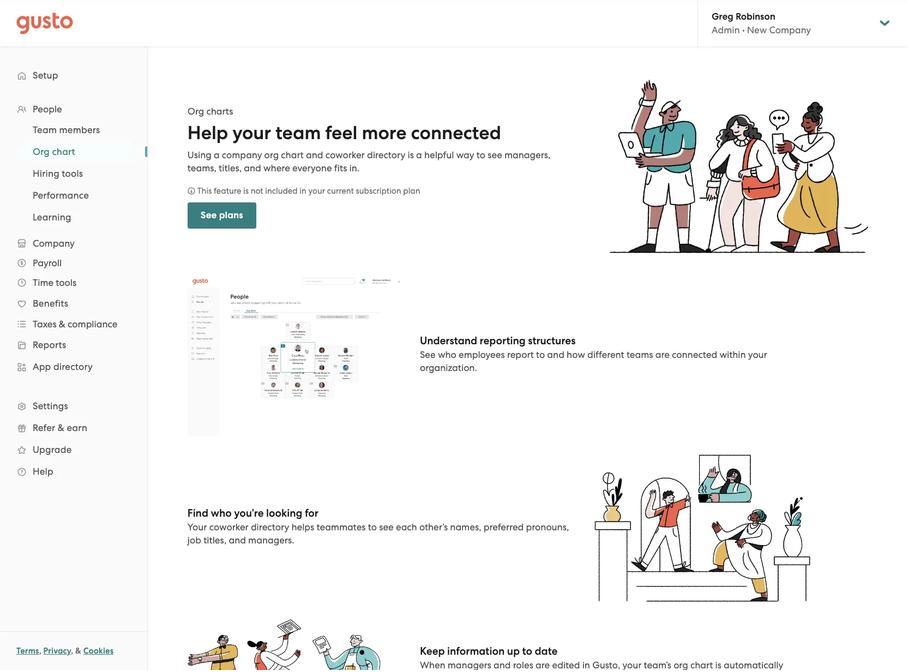 Task type: vqa. For each thing, say whether or not it's contained in the screenshot.
the We
no



Task type: locate. For each thing, give the bounding box(es) containing it.
different
[[588, 349, 625, 360]]

cookies
[[83, 646, 114, 656]]

0 horizontal spatial directory
[[53, 361, 93, 372]]

tools inside time tools dropdown button
[[56, 277, 76, 288]]

time tools button
[[11, 273, 136, 292]]

help down upgrade
[[33, 466, 53, 477]]

hiring
[[33, 168, 59, 179]]

and down structures
[[548, 349, 565, 360]]

app directory
[[33, 361, 93, 372]]

connected inside org charts help your team feel more connected using a company org chart and coworker directory is a helpful way to see managers, teams, titles, and where everyone fits in.
[[411, 122, 501, 144]]

where
[[264, 162, 290, 173]]

1 vertical spatial see
[[379, 522, 394, 532]]

company inside greg robinson admin • new company
[[770, 25, 811, 35]]

greg
[[712, 11, 734, 22]]

1 horizontal spatial is
[[408, 149, 414, 160]]

0 horizontal spatial org
[[33, 146, 50, 157]]

1 horizontal spatial who
[[438, 349, 457, 360]]

feel
[[325, 122, 358, 144]]

compliance
[[68, 319, 118, 330]]

1 vertical spatial company
[[33, 238, 75, 249]]

chart down the team members
[[52, 146, 75, 157]]

see left each
[[379, 522, 394, 532]]

& right taxes
[[59, 319, 65, 330]]

upgrade link
[[11, 440, 136, 459]]

0 horizontal spatial ,
[[39, 646, 41, 656]]

your inside understand reporting structures see who employees report to and how different teams are connected within your organization.
[[749, 349, 768, 360]]

connected up way
[[411, 122, 501, 144]]

0 horizontal spatial who
[[211, 507, 232, 519]]

payroll button
[[11, 253, 136, 273]]

1 horizontal spatial directory
[[251, 522, 289, 532]]

1 vertical spatial who
[[211, 507, 232, 519]]

2 a from the left
[[416, 149, 422, 160]]

titles, down company
[[219, 162, 242, 173]]

helpful
[[424, 149, 454, 160]]

people button
[[11, 99, 136, 119]]

performance
[[33, 190, 89, 201]]

who inside the find who you're looking for your coworker directory helps teammates to see each other's names, preferred pronouns, job titles, and managers.
[[211, 507, 232, 519]]

0 horizontal spatial coworker
[[209, 522, 249, 532]]

and up everyone
[[306, 149, 323, 160]]

titles, inside org charts help your team feel more connected using a company org chart and coworker directory is a helpful way to see managers, teams, titles, and where everyone fits in.
[[219, 162, 242, 173]]

2 horizontal spatial your
[[749, 349, 768, 360]]

1 horizontal spatial org
[[188, 106, 204, 117]]

performance link
[[20, 186, 136, 205]]

earn
[[67, 422, 87, 433]]

1 vertical spatial coworker
[[209, 522, 249, 532]]

org inside list
[[33, 146, 50, 157]]

upgrade
[[33, 444, 72, 455]]

your right in
[[309, 186, 325, 196]]

chart inside org charts help your team feel more connected using a company org chart and coworker directory is a helpful way to see managers, teams, titles, and where everyone fits in.
[[281, 149, 304, 160]]

see up organization.
[[420, 349, 436, 360]]

titles, inside the find who you're looking for your coworker directory helps teammates to see each other's names, preferred pronouns, job titles, and managers.
[[204, 535, 227, 546]]

& inside dropdown button
[[59, 319, 65, 330]]

1 vertical spatial see
[[420, 349, 436, 360]]

0 vertical spatial directory
[[367, 149, 406, 160]]

list containing people
[[0, 99, 147, 482]]

help up using
[[188, 122, 228, 144]]

0 horizontal spatial company
[[33, 238, 75, 249]]

is left helpful
[[408, 149, 414, 160]]

org chart screen image
[[188, 275, 404, 437]]

0 horizontal spatial your
[[233, 122, 271, 144]]

everyone
[[292, 162, 332, 173]]

list
[[0, 99, 147, 482], [0, 119, 147, 228]]

tools inside hiring tools link
[[62, 168, 83, 179]]

and
[[306, 149, 323, 160], [244, 162, 261, 173], [548, 349, 565, 360], [229, 535, 246, 546]]

a left helpful
[[416, 149, 422, 160]]

1 vertical spatial org
[[33, 146, 50, 157]]

org
[[188, 106, 204, 117], [33, 146, 50, 157]]

0 horizontal spatial see
[[201, 209, 217, 221]]

organization.
[[420, 363, 477, 373]]

your right within
[[749, 349, 768, 360]]

help
[[188, 122, 228, 144], [33, 466, 53, 477]]

coworker down you're
[[209, 522, 249, 532]]

a right using
[[214, 149, 220, 160]]

2 , from the left
[[71, 646, 73, 656]]

1 horizontal spatial chart
[[281, 149, 304, 160]]

0 vertical spatial see
[[488, 149, 502, 160]]

coworker up 'fits'
[[326, 149, 365, 160]]

plan
[[403, 186, 420, 196]]

0 vertical spatial titles,
[[219, 162, 242, 173]]

directory down more
[[367, 149, 406, 160]]

setup
[[33, 70, 58, 81]]

org chart
[[33, 146, 75, 157]]

company right new
[[770, 25, 811, 35]]

see inside org charts help your team feel more connected using a company org chart and coworker directory is a helpful way to see managers, teams, titles, and where everyone fits in.
[[488, 149, 502, 160]]

titles,
[[219, 162, 242, 173], [204, 535, 227, 546]]

connected
[[411, 122, 501, 144], [672, 349, 718, 360]]

0 horizontal spatial is
[[243, 186, 249, 196]]

to down structures
[[536, 349, 545, 360]]

0 vertical spatial who
[[438, 349, 457, 360]]

refer & earn
[[33, 422, 87, 433]]

1 vertical spatial directory
[[53, 361, 93, 372]]

0 horizontal spatial help
[[33, 466, 53, 477]]

& left cookies
[[75, 646, 81, 656]]

2 horizontal spatial directory
[[367, 149, 406, 160]]

and down you're
[[229, 535, 246, 546]]

1 vertical spatial &
[[58, 422, 64, 433]]

tools down payroll dropdown button
[[56, 277, 76, 288]]

who up organization.
[[438, 349, 457, 360]]

to inside understand reporting structures see who employees report to and how different teams are connected within your organization.
[[536, 349, 545, 360]]

a
[[214, 149, 220, 160], [416, 149, 422, 160]]

see right way
[[488, 149, 502, 160]]

tools up performance link
[[62, 168, 83, 179]]

1 horizontal spatial see
[[420, 349, 436, 360]]

chart up where
[[281, 149, 304, 160]]

is
[[408, 149, 414, 160], [243, 186, 249, 196]]

2 vertical spatial directory
[[251, 522, 289, 532]]

learning link
[[20, 207, 136, 227]]

refer & earn link
[[11, 418, 136, 438]]

is left not
[[243, 186, 249, 196]]

directory up managers.
[[251, 522, 289, 532]]

, left cookies
[[71, 646, 73, 656]]

company
[[770, 25, 811, 35], [33, 238, 75, 249]]

see inside understand reporting structures see who employees report to and how different teams are connected within your organization.
[[420, 349, 436, 360]]

2 vertical spatial your
[[749, 349, 768, 360]]

who
[[438, 349, 457, 360], [211, 507, 232, 519]]

in.
[[350, 162, 360, 173]]

team members
[[33, 124, 100, 135]]

0 vertical spatial your
[[233, 122, 271, 144]]

see
[[201, 209, 217, 221], [420, 349, 436, 360]]

find who you're looking for your coworker directory helps teammates to see each other's names, preferred pronouns, job titles, and managers.
[[188, 507, 569, 546]]

tools
[[62, 168, 83, 179], [56, 277, 76, 288]]

connected right are
[[672, 349, 718, 360]]

1 horizontal spatial ,
[[71, 646, 73, 656]]

keep
[[420, 645, 445, 658]]

1 horizontal spatial coworker
[[326, 149, 365, 160]]

help inside org charts help your team feel more connected using a company org chart and coworker directory is a helpful way to see managers, teams, titles, and where everyone fits in.
[[188, 122, 228, 144]]

list containing team members
[[0, 119, 147, 228]]

understand
[[420, 335, 477, 347]]

1 horizontal spatial help
[[188, 122, 228, 144]]

connected inside understand reporting structures see who employees report to and how different teams are connected within your organization.
[[672, 349, 718, 360]]

1 horizontal spatial see
[[488, 149, 502, 160]]

who right find
[[211, 507, 232, 519]]

see plans button
[[188, 202, 256, 228]]

1 horizontal spatial a
[[416, 149, 422, 160]]

company up payroll
[[33, 238, 75, 249]]

1 vertical spatial your
[[309, 186, 325, 196]]

& left earn
[[58, 422, 64, 433]]

& for compliance
[[59, 319, 65, 330]]

directory inside gusto navigation element
[[53, 361, 93, 372]]

1 list from the top
[[0, 99, 147, 482]]

1 vertical spatial help
[[33, 466, 53, 477]]

charts
[[207, 106, 233, 117]]

0 vertical spatial is
[[408, 149, 414, 160]]

, left privacy link
[[39, 646, 41, 656]]

1 vertical spatial connected
[[672, 349, 718, 360]]

directory inside org charts help your team feel more connected using a company org chart and coworker directory is a helpful way to see managers, teams, titles, and where everyone fits in.
[[367, 149, 406, 160]]

& inside "link"
[[58, 422, 64, 433]]

help link
[[11, 462, 136, 481]]

0 vertical spatial see
[[201, 209, 217, 221]]

0 vertical spatial help
[[188, 122, 228, 144]]

settings link
[[11, 396, 136, 416]]

chart inside gusto navigation element
[[52, 146, 75, 157]]

0 horizontal spatial chart
[[52, 146, 75, 157]]

in
[[300, 186, 307, 196]]

way
[[457, 149, 475, 160]]

your up company
[[233, 122, 271, 144]]

0 vertical spatial &
[[59, 319, 65, 330]]

org for org charts help your team feel more connected using a company org chart and coworker directory is a helpful way to see managers, teams, titles, and where everyone fits in.
[[188, 106, 204, 117]]

are
[[656, 349, 670, 360]]

0 vertical spatial coworker
[[326, 149, 365, 160]]

to inside the find who you're looking for your coworker directory helps teammates to see each other's names, preferred pronouns, job titles, and managers.
[[368, 522, 377, 532]]

1 horizontal spatial company
[[770, 25, 811, 35]]

org inside org charts help your team feel more connected using a company org chart and coworker directory is a helpful way to see managers, teams, titles, and where everyone fits in.
[[188, 106, 204, 117]]

1 , from the left
[[39, 646, 41, 656]]

to right way
[[477, 149, 486, 160]]

1 vertical spatial tools
[[56, 277, 76, 288]]

0 horizontal spatial connected
[[411, 122, 501, 144]]

subscription
[[356, 186, 401, 196]]

who inside understand reporting structures see who employees report to and how different teams are connected within your organization.
[[438, 349, 457, 360]]

0 horizontal spatial a
[[214, 149, 220, 160]]

titles, right job
[[204, 535, 227, 546]]

0 vertical spatial org
[[188, 106, 204, 117]]

terms link
[[16, 646, 39, 656]]

to right "teammates"
[[368, 522, 377, 532]]

and inside the find who you're looking for your coworker directory helps teammates to see each other's names, preferred pronouns, job titles, and managers.
[[229, 535, 246, 546]]

company inside dropdown button
[[33, 238, 75, 249]]

your
[[188, 522, 207, 532]]

0 vertical spatial company
[[770, 25, 811, 35]]

directory down reports link
[[53, 361, 93, 372]]

org down team
[[33, 146, 50, 157]]

0 vertical spatial tools
[[62, 168, 83, 179]]

time
[[33, 277, 54, 288]]

1 vertical spatial titles,
[[204, 535, 227, 546]]

org left charts
[[188, 106, 204, 117]]

0 vertical spatial connected
[[411, 122, 501, 144]]

2 list from the top
[[0, 119, 147, 228]]

help inside list
[[33, 466, 53, 477]]

coworker
[[326, 149, 365, 160], [209, 522, 249, 532]]

coworker inside the find who you're looking for your coworker directory helps teammates to see each other's names, preferred pronouns, job titles, and managers.
[[209, 522, 249, 532]]

0 horizontal spatial see
[[379, 522, 394, 532]]

employees
[[459, 349, 505, 360]]

1 horizontal spatial connected
[[672, 349, 718, 360]]

see left plans
[[201, 209, 217, 221]]



Task type: describe. For each thing, give the bounding box(es) containing it.
for
[[305, 507, 319, 519]]

team
[[33, 124, 57, 135]]

1 a from the left
[[214, 149, 220, 160]]

reports
[[33, 339, 66, 350]]

reporting
[[480, 335, 526, 347]]

1 horizontal spatial your
[[309, 186, 325, 196]]

tools for time tools
[[56, 277, 76, 288]]

terms , privacy , & cookies
[[16, 646, 114, 656]]

hiring tools
[[33, 168, 83, 179]]

taxes & compliance
[[33, 319, 118, 330]]

up
[[507, 645, 520, 658]]

plans
[[219, 209, 243, 221]]

taxes & compliance button
[[11, 314, 136, 334]]

see inside the find who you're looking for your coworker directory helps teammates to see each other's names, preferred pronouns, job titles, and managers.
[[379, 522, 394, 532]]

each
[[396, 522, 417, 532]]

hiring tools link
[[20, 164, 136, 183]]

current
[[327, 186, 354, 196]]

managers,
[[505, 149, 551, 160]]

this feature is not included in your current subscription plan
[[195, 186, 420, 196]]

teams
[[627, 349, 653, 360]]

•
[[743, 25, 745, 35]]

see plans
[[201, 209, 243, 221]]

and inside understand reporting structures see who employees report to and how different teams are connected within your organization.
[[548, 349, 565, 360]]

more
[[362, 122, 407, 144]]

preferred
[[484, 522, 524, 532]]

robinson
[[736, 11, 776, 22]]

1 vertical spatial is
[[243, 186, 249, 196]]

not
[[251, 186, 263, 196]]

managers.
[[248, 535, 294, 546]]

tools for hiring tools
[[62, 168, 83, 179]]

included
[[265, 186, 298, 196]]

privacy
[[43, 646, 71, 656]]

members
[[59, 124, 100, 135]]

fits
[[334, 162, 347, 173]]

setup link
[[11, 65, 136, 85]]

names,
[[450, 522, 482, 532]]

understand reporting structures see who employees report to and how different teams are connected within your organization.
[[420, 335, 768, 373]]

benefits
[[33, 298, 68, 309]]

company
[[222, 149, 262, 160]]

time tools
[[33, 277, 76, 288]]

feature
[[214, 186, 241, 196]]

this
[[197, 186, 212, 196]]

learning
[[33, 212, 71, 223]]

see inside button
[[201, 209, 217, 221]]

admin
[[712, 25, 740, 35]]

cookies button
[[83, 644, 114, 658]]

date
[[535, 645, 558, 658]]

your inside org charts help your team feel more connected using a company org chart and coworker directory is a helpful way to see managers, teams, titles, and where everyone fits in.
[[233, 122, 271, 144]]

people
[[33, 104, 62, 115]]

& for earn
[[58, 422, 64, 433]]

you're
[[234, 507, 264, 519]]

payroll
[[33, 258, 62, 268]]

company button
[[11, 234, 136, 253]]

benefits link
[[11, 294, 136, 313]]

gusto navigation element
[[0, 47, 147, 500]]

within
[[720, 349, 746, 360]]

teammates
[[317, 522, 366, 532]]

structures
[[528, 335, 576, 347]]

app
[[33, 361, 51, 372]]

2 vertical spatial &
[[75, 646, 81, 656]]

reports link
[[11, 335, 136, 355]]

greg robinson admin • new company
[[712, 11, 811, 35]]

to right up
[[523, 645, 533, 658]]

directory inside the find who you're looking for your coworker directory helps teammates to see each other's names, preferred pronouns, job titles, and managers.
[[251, 522, 289, 532]]

new
[[747, 25, 767, 35]]

privacy link
[[43, 646, 71, 656]]

settings
[[33, 401, 68, 411]]

org for org chart
[[33, 146, 50, 157]]

home image
[[16, 12, 73, 34]]

to inside org charts help your team feel more connected using a company org chart and coworker directory is a helpful way to see managers, teams, titles, and where everyone fits in.
[[477, 149, 486, 160]]

terms
[[16, 646, 39, 656]]

teams,
[[188, 162, 217, 173]]

coworker inside org charts help your team feel more connected using a company org chart and coworker directory is a helpful way to see managers, teams, titles, and where everyone fits in.
[[326, 149, 365, 160]]

is inside org charts help your team feel more connected using a company org chart and coworker directory is a helpful way to see managers, teams, titles, and where everyone fits in.
[[408, 149, 414, 160]]

keep information up to date
[[420, 645, 558, 658]]

org
[[264, 149, 279, 160]]

other's
[[420, 522, 448, 532]]

taxes
[[33, 319, 57, 330]]

job
[[188, 535, 201, 546]]

helps
[[292, 522, 314, 532]]

org charts help your team feel more connected using a company org chart and coworker directory is a helpful way to see managers, teams, titles, and where everyone fits in.
[[188, 106, 551, 173]]

refer
[[33, 422, 55, 433]]

using
[[188, 149, 212, 160]]

report
[[507, 349, 534, 360]]

and down company
[[244, 162, 261, 173]]

pronouns,
[[526, 522, 569, 532]]

looking
[[266, 507, 302, 519]]

org chart link
[[20, 142, 136, 162]]

team members link
[[20, 120, 136, 140]]

information
[[448, 645, 505, 658]]

team
[[276, 122, 321, 144]]



